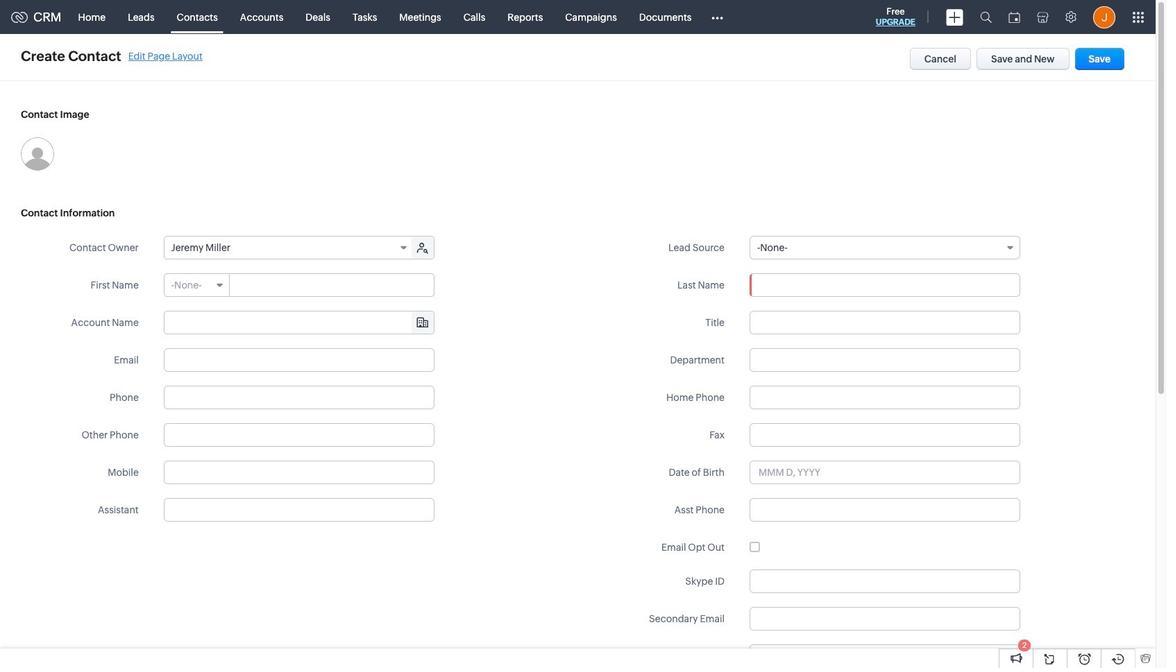 Task type: describe. For each thing, give the bounding box(es) containing it.
Other Modules field
[[703, 6, 733, 28]]

create menu image
[[946, 9, 964, 25]]

logo image
[[11, 11, 28, 23]]

search image
[[980, 11, 992, 23]]

search element
[[972, 0, 1001, 34]]



Task type: vqa. For each thing, say whether or not it's contained in the screenshot.
organization.
no



Task type: locate. For each thing, give the bounding box(es) containing it.
None text field
[[230, 274, 434, 297], [164, 349, 435, 372], [164, 424, 435, 447], [750, 424, 1021, 447], [164, 499, 435, 522], [750, 570, 1021, 594], [230, 274, 434, 297], [164, 349, 435, 372], [164, 424, 435, 447], [750, 424, 1021, 447], [164, 499, 435, 522], [750, 570, 1021, 594]]

MMM D, YYYY text field
[[750, 461, 1021, 485]]

image image
[[21, 137, 54, 171]]

None field
[[750, 236, 1021, 260], [164, 237, 413, 259], [164, 274, 230, 297], [750, 236, 1021, 260], [164, 237, 413, 259], [164, 274, 230, 297]]

profile element
[[1085, 0, 1124, 34]]

create menu element
[[938, 0, 972, 34]]

calendar image
[[1009, 11, 1021, 23]]

None text field
[[750, 274, 1021, 297], [750, 311, 1021, 335], [750, 349, 1021, 372], [164, 386, 435, 410], [750, 386, 1021, 410], [164, 461, 435, 485], [750, 499, 1021, 522], [750, 608, 1021, 631], [769, 646, 1020, 668], [750, 274, 1021, 297], [750, 311, 1021, 335], [750, 349, 1021, 372], [164, 386, 435, 410], [750, 386, 1021, 410], [164, 461, 435, 485], [750, 499, 1021, 522], [750, 608, 1021, 631], [769, 646, 1020, 668]]

profile image
[[1094, 6, 1116, 28]]



